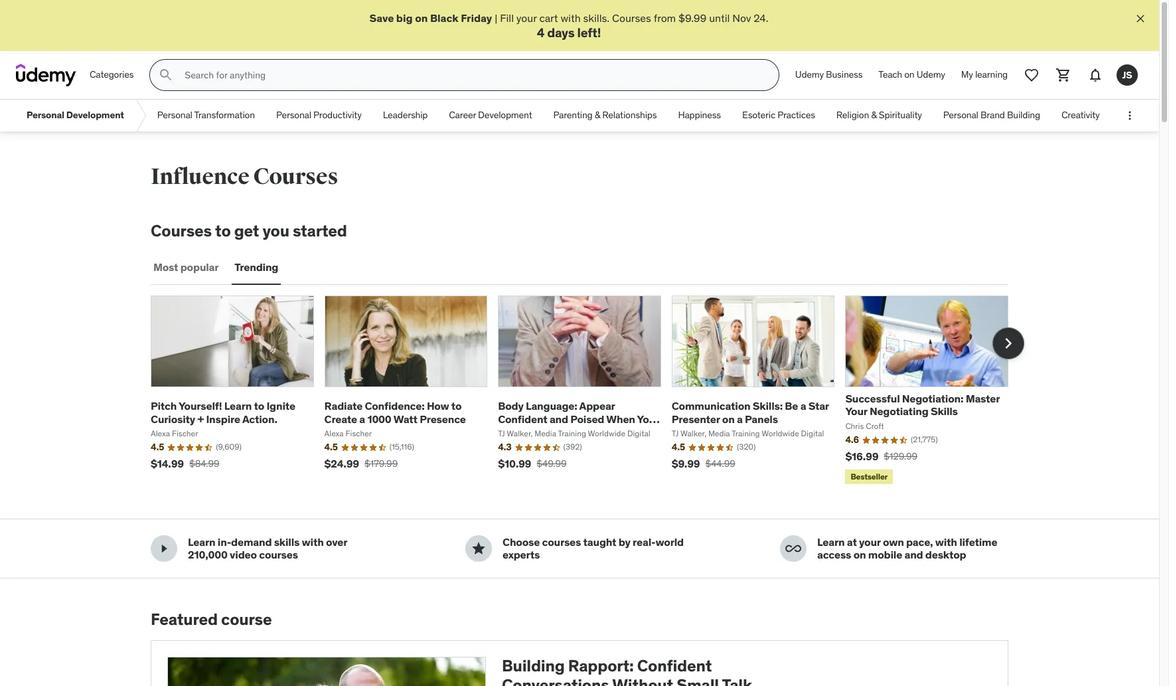 Task type: locate. For each thing, give the bounding box(es) containing it.
0 horizontal spatial udemy
[[796, 69, 824, 81]]

1 horizontal spatial learn
[[224, 399, 252, 413]]

successful negotiation: master your negotiating skills
[[846, 392, 1000, 418]]

learn right 'yourself!' on the bottom of page
[[224, 399, 252, 413]]

teach on udemy link
[[871, 59, 954, 91]]

1 & from the left
[[595, 109, 600, 121]]

1 horizontal spatial with
[[561, 11, 581, 25]]

confident inside building rapport: confident conversations without small talk
[[637, 656, 712, 676]]

watt
[[394, 412, 418, 425]]

confident inside body language: appear confident and poised when you speak
[[498, 412, 548, 425]]

a left the 1000
[[360, 412, 365, 425]]

udemy left my
[[917, 69, 946, 81]]

1 vertical spatial your
[[859, 536, 881, 549]]

udemy inside the teach on udemy link
[[917, 69, 946, 81]]

udemy image
[[16, 64, 76, 86]]

0 horizontal spatial to
[[215, 221, 231, 241]]

your right at on the right bottom
[[859, 536, 881, 549]]

2 development from the left
[[478, 109, 532, 121]]

arrow pointing to subcategory menu links image
[[135, 100, 147, 132]]

on inside communication skills: be a star presenter on a panels
[[722, 412, 735, 425]]

development right career at the top of the page
[[478, 109, 532, 121]]

course
[[221, 609, 272, 630]]

1 udemy from the left
[[796, 69, 824, 81]]

with right the pace,
[[936, 536, 958, 549]]

1 medium image from the left
[[471, 541, 487, 557]]

0 horizontal spatial learn
[[188, 536, 216, 549]]

language:
[[526, 399, 578, 413]]

curiosity
[[151, 412, 195, 425]]

&
[[595, 109, 600, 121], [872, 109, 877, 121]]

building inside building rapport: confident conversations without small talk
[[502, 656, 565, 676]]

on inside the save big on black friday | fill your cart with skills. courses from $9.99 until nov 24. 4 days left!
[[415, 11, 428, 25]]

conversations
[[502, 675, 609, 686]]

be
[[785, 399, 798, 413]]

development for personal development
[[66, 109, 124, 121]]

and inside learn at your own pace, with lifetime access on mobile and desktop
[[905, 548, 923, 562]]

2 personal from the left
[[157, 109, 192, 121]]

1 horizontal spatial to
[[254, 399, 264, 413]]

development
[[66, 109, 124, 121], [478, 109, 532, 121]]

& right the parenting
[[595, 109, 600, 121]]

you
[[263, 221, 290, 241]]

courses up "most popular"
[[151, 221, 212, 241]]

0 horizontal spatial medium image
[[471, 541, 487, 557]]

religion & spirituality link
[[826, 100, 933, 132]]

2 & from the left
[[872, 109, 877, 121]]

2 udemy from the left
[[917, 69, 946, 81]]

1 horizontal spatial a
[[737, 412, 743, 425]]

1 horizontal spatial and
[[905, 548, 923, 562]]

to left ignite
[[254, 399, 264, 413]]

presenter
[[672, 412, 720, 425]]

1 horizontal spatial courses
[[253, 163, 338, 191]]

from
[[654, 11, 676, 25]]

save big on black friday | fill your cart with skills. courses from $9.99 until nov 24. 4 days left!
[[370, 11, 769, 41]]

1 development from the left
[[66, 109, 124, 121]]

learn left at on the right bottom
[[818, 536, 845, 549]]

0 horizontal spatial &
[[595, 109, 600, 121]]

learn inside pitch yourself! learn to ignite curiosity + inspire action.
[[224, 399, 252, 413]]

speak
[[498, 425, 530, 438]]

learn inside learn in-demand skills with over 210,000 video courses
[[188, 536, 216, 549]]

to inside pitch yourself! learn to ignite curiosity + inspire action.
[[254, 399, 264, 413]]

personal for personal productivity
[[276, 109, 311, 121]]

career development
[[449, 109, 532, 121]]

yourself!
[[179, 399, 222, 413]]

personal left productivity
[[276, 109, 311, 121]]

your right fill
[[517, 11, 537, 25]]

a right be at the right of page
[[801, 399, 807, 413]]

to left get
[[215, 221, 231, 241]]

radiate confidence: how to create a 1000 watt presence
[[325, 399, 466, 425]]

0 horizontal spatial with
[[302, 536, 324, 549]]

to
[[215, 221, 231, 241], [254, 399, 264, 413], [451, 399, 462, 413]]

pitch yourself! learn to ignite curiosity + inspire action.
[[151, 399, 295, 425]]

& right the religion
[[872, 109, 877, 121]]

a left panels at the bottom right of the page
[[737, 412, 743, 425]]

& for parenting
[[595, 109, 600, 121]]

medium image for choose
[[471, 541, 487, 557]]

2 medium image from the left
[[786, 541, 802, 557]]

courses left taught
[[542, 536, 581, 549]]

started
[[293, 221, 347, 241]]

confidence:
[[365, 399, 425, 413]]

building rapport: confident conversations without small talk
[[502, 656, 752, 686]]

shopping cart with 0 items image
[[1056, 67, 1072, 83]]

personal development link
[[16, 100, 135, 132]]

udemy
[[796, 69, 824, 81], [917, 69, 946, 81]]

body language: appear confident and poised when you speak
[[498, 399, 656, 438]]

210,000
[[188, 548, 228, 562]]

body language: appear confident and poised when you speak link
[[498, 399, 660, 438]]

development down categories 'dropdown button'
[[66, 109, 124, 121]]

2 horizontal spatial to
[[451, 399, 462, 413]]

mobile
[[869, 548, 903, 562]]

1 horizontal spatial &
[[872, 109, 877, 121]]

1 horizontal spatial your
[[859, 536, 881, 549]]

communication
[[672, 399, 751, 413]]

medium image left experts
[[471, 541, 487, 557]]

happiness link
[[668, 100, 732, 132]]

and right own on the bottom
[[905, 548, 923, 562]]

medium image left access
[[786, 541, 802, 557]]

0 horizontal spatial courses
[[259, 548, 298, 562]]

0 vertical spatial your
[[517, 11, 537, 25]]

1 vertical spatial courses
[[253, 163, 338, 191]]

your
[[517, 11, 537, 25], [859, 536, 881, 549]]

your inside learn at your own pace, with lifetime access on mobile and desktop
[[859, 536, 881, 549]]

parenting & relationships link
[[543, 100, 668, 132]]

2 horizontal spatial with
[[936, 536, 958, 549]]

world
[[656, 536, 684, 549]]

body
[[498, 399, 524, 413]]

confident
[[498, 412, 548, 425], [637, 656, 712, 676]]

inspire
[[206, 412, 240, 425]]

0 vertical spatial confident
[[498, 412, 548, 425]]

1 vertical spatial confident
[[637, 656, 712, 676]]

medium image
[[471, 541, 487, 557], [786, 541, 802, 557]]

leadership link
[[372, 100, 439, 132]]

at
[[847, 536, 857, 549]]

with up days
[[561, 11, 581, 25]]

udemy left business
[[796, 69, 824, 81]]

on left mobile
[[854, 548, 866, 562]]

courses left the "from" in the right of the page
[[612, 11, 651, 25]]

religion
[[837, 109, 869, 121]]

on right big
[[415, 11, 428, 25]]

courses right video
[[259, 548, 298, 562]]

to inside radiate confidence: how to create a 1000 watt presence
[[451, 399, 462, 413]]

and left poised
[[550, 412, 568, 425]]

learn inside learn at your own pace, with lifetime access on mobile and desktop
[[818, 536, 845, 549]]

3 personal from the left
[[276, 109, 311, 121]]

to right how at the bottom left
[[451, 399, 462, 413]]

demand
[[231, 536, 272, 549]]

building
[[1007, 109, 1041, 121], [502, 656, 565, 676]]

learn left in-
[[188, 536, 216, 549]]

courses
[[542, 536, 581, 549], [259, 548, 298, 562]]

1 horizontal spatial development
[[478, 109, 532, 121]]

negotiation:
[[902, 392, 964, 405]]

most popular
[[153, 261, 219, 274]]

appear
[[580, 399, 615, 413]]

practices
[[778, 109, 815, 121]]

spirituality
[[879, 109, 922, 121]]

personal left brand
[[944, 109, 979, 121]]

more subcategory menu links image
[[1124, 109, 1137, 122]]

experts
[[503, 548, 540, 562]]

successful
[[846, 392, 900, 405]]

leadership
[[383, 109, 428, 121]]

1 horizontal spatial courses
[[542, 536, 581, 549]]

creativity
[[1062, 109, 1100, 121]]

a inside radiate confidence: how to create a 1000 watt presence
[[360, 412, 365, 425]]

0 horizontal spatial development
[[66, 109, 124, 121]]

pitch yourself! learn to ignite curiosity + inspire action. link
[[151, 399, 295, 425]]

medium image for learn
[[786, 541, 802, 557]]

own
[[883, 536, 904, 549]]

2 vertical spatial courses
[[151, 221, 212, 241]]

career development link
[[439, 100, 543, 132]]

esoteric practices
[[743, 109, 815, 121]]

rapport:
[[568, 656, 634, 676]]

notifications image
[[1088, 67, 1104, 83]]

0 horizontal spatial a
[[360, 412, 365, 425]]

1 horizontal spatial building
[[1007, 109, 1041, 121]]

most
[[153, 261, 178, 274]]

with inside learn at your own pace, with lifetime access on mobile and desktop
[[936, 536, 958, 549]]

0 horizontal spatial confident
[[498, 412, 548, 425]]

1 horizontal spatial udemy
[[917, 69, 946, 81]]

+
[[198, 412, 204, 425]]

featured course
[[151, 609, 272, 630]]

1 horizontal spatial medium image
[[786, 541, 802, 557]]

2 horizontal spatial learn
[[818, 536, 845, 549]]

2 horizontal spatial courses
[[612, 11, 651, 25]]

& for religion
[[872, 109, 877, 121]]

0 horizontal spatial and
[[550, 412, 568, 425]]

learn for learn at your own pace, with lifetime access on mobile and desktop
[[818, 536, 845, 549]]

learn
[[224, 399, 252, 413], [188, 536, 216, 549], [818, 536, 845, 549]]

my learning link
[[954, 59, 1016, 91]]

talk
[[722, 675, 752, 686]]

0 vertical spatial courses
[[612, 11, 651, 25]]

0 vertical spatial and
[[550, 412, 568, 425]]

personal right arrow pointing to subcategory menu links image
[[157, 109, 192, 121]]

with left the over
[[302, 536, 324, 549]]

1 horizontal spatial confident
[[637, 656, 712, 676]]

creativity link
[[1051, 100, 1111, 132]]

0 horizontal spatial courses
[[151, 221, 212, 241]]

personal development
[[27, 109, 124, 121]]

1 personal from the left
[[27, 109, 64, 121]]

1 vertical spatial building
[[502, 656, 565, 676]]

pace,
[[907, 536, 933, 549]]

personal down the udemy "image"
[[27, 109, 64, 121]]

personal
[[27, 109, 64, 121], [157, 109, 192, 121], [276, 109, 311, 121], [944, 109, 979, 121]]

courses up you
[[253, 163, 338, 191]]

0 horizontal spatial your
[[517, 11, 537, 25]]

1 vertical spatial and
[[905, 548, 923, 562]]

0 horizontal spatial building
[[502, 656, 565, 676]]

a
[[801, 399, 807, 413], [360, 412, 365, 425], [737, 412, 743, 425]]

on right presenter
[[722, 412, 735, 425]]

4 personal from the left
[[944, 109, 979, 121]]



Task type: describe. For each thing, give the bounding box(es) containing it.
presence
[[420, 412, 466, 425]]

close image
[[1134, 12, 1148, 25]]

you
[[637, 412, 656, 425]]

carousel element
[[151, 296, 1025, 487]]

by
[[619, 536, 631, 549]]

personal for personal brand building
[[944, 109, 979, 121]]

get
[[234, 221, 259, 241]]

skills
[[931, 405, 958, 418]]

days
[[547, 25, 575, 41]]

and inside body language: appear confident and poised when you speak
[[550, 412, 568, 425]]

when
[[607, 412, 635, 425]]

create
[[325, 412, 357, 425]]

learn for learn in-demand skills with over 210,000 video courses
[[188, 536, 216, 549]]

udemy business link
[[788, 59, 871, 91]]

teach on udemy
[[879, 69, 946, 81]]

with inside learn in-demand skills with over 210,000 video courses
[[302, 536, 324, 549]]

parenting
[[554, 109, 593, 121]]

2 horizontal spatial a
[[801, 399, 807, 413]]

in-
[[218, 536, 231, 549]]

fill
[[500, 11, 514, 25]]

|
[[495, 11, 498, 25]]

your inside the save big on black friday | fill your cart with skills. courses from $9.99 until nov 24. 4 days left!
[[517, 11, 537, 25]]

learn in-demand skills with over 210,000 video courses
[[188, 536, 347, 562]]

radiate
[[325, 399, 363, 413]]

influence courses
[[151, 163, 338, 191]]

4
[[537, 25, 545, 41]]

left!
[[577, 25, 601, 41]]

master
[[966, 392, 1000, 405]]

$9.99
[[679, 11, 707, 25]]

Search for anything text field
[[182, 64, 763, 86]]

productivity
[[314, 109, 362, 121]]

courses inside the save big on black friday | fill your cart with skills. courses from $9.99 until nov 24. 4 days left!
[[612, 11, 651, 25]]

religion & spirituality
[[837, 109, 922, 121]]

courses inside choose courses taught by real-world experts
[[542, 536, 581, 549]]

wishlist image
[[1024, 67, 1040, 83]]

action.
[[242, 412, 277, 425]]

cart
[[540, 11, 558, 25]]

successful negotiation: master your negotiating skills link
[[846, 392, 1000, 418]]

your
[[846, 405, 868, 418]]

learning
[[976, 69, 1008, 81]]

esoteric practices link
[[732, 100, 826, 132]]

on inside learn at your own pace, with lifetime access on mobile and desktop
[[854, 548, 866, 562]]

submit search image
[[158, 67, 174, 83]]

js
[[1123, 69, 1133, 81]]

building rapport: confident conversations without small talk link
[[151, 640, 1009, 686]]

courses to get you started
[[151, 221, 347, 241]]

next image
[[998, 333, 1019, 354]]

transformation
[[194, 109, 255, 121]]

without
[[613, 675, 673, 686]]

my learning
[[962, 69, 1008, 81]]

personal productivity link
[[266, 100, 372, 132]]

skills:
[[753, 399, 783, 413]]

access
[[818, 548, 852, 562]]

parenting & relationships
[[554, 109, 657, 121]]

choose courses taught by real-world experts
[[503, 536, 684, 562]]

0 vertical spatial building
[[1007, 109, 1041, 121]]

radiate confidence: how to create a 1000 watt presence link
[[325, 399, 466, 425]]

small
[[677, 675, 719, 686]]

personal brand building link
[[933, 100, 1051, 132]]

categories button
[[82, 59, 142, 91]]

udemy inside udemy business link
[[796, 69, 824, 81]]

real-
[[633, 536, 656, 549]]

taught
[[583, 536, 617, 549]]

ignite
[[267, 399, 295, 413]]

trending
[[235, 261, 278, 274]]

lifetime
[[960, 536, 998, 549]]

relationships
[[603, 109, 657, 121]]

on right teach
[[905, 69, 915, 81]]

to for create
[[451, 399, 462, 413]]

personal for personal development
[[27, 109, 64, 121]]

choose
[[503, 536, 540, 549]]

1000
[[368, 412, 392, 425]]

influence
[[151, 163, 249, 191]]

until
[[709, 11, 730, 25]]

development for career development
[[478, 109, 532, 121]]

brand
[[981, 109, 1005, 121]]

personal brand building
[[944, 109, 1041, 121]]

pitch
[[151, 399, 177, 413]]

popular
[[180, 261, 219, 274]]

panels
[[745, 412, 778, 425]]

categories
[[90, 69, 134, 81]]

personal for personal transformation
[[157, 109, 192, 121]]

to for ignite
[[254, 399, 264, 413]]

skills
[[274, 536, 300, 549]]

personal transformation link
[[147, 100, 266, 132]]

udemy business
[[796, 69, 863, 81]]

courses inside learn in-demand skills with over 210,000 video courses
[[259, 548, 298, 562]]

happiness
[[678, 109, 721, 121]]

skills.
[[583, 11, 610, 25]]

nov
[[733, 11, 751, 25]]

with inside the save big on black friday | fill your cart with skills. courses from $9.99 until nov 24. 4 days left!
[[561, 11, 581, 25]]

my
[[962, 69, 973, 81]]

medium image
[[156, 541, 172, 557]]

esoteric
[[743, 109, 776, 121]]

learn at your own pace, with lifetime access on mobile and desktop
[[818, 536, 998, 562]]

save
[[370, 11, 394, 25]]

communication skills: be a star presenter on a panels link
[[672, 399, 829, 425]]

trending button
[[232, 252, 281, 284]]

career
[[449, 109, 476, 121]]

star
[[809, 399, 829, 413]]



Task type: vqa. For each thing, say whether or not it's contained in the screenshot.
the microsoft power bi 3m+ learners
no



